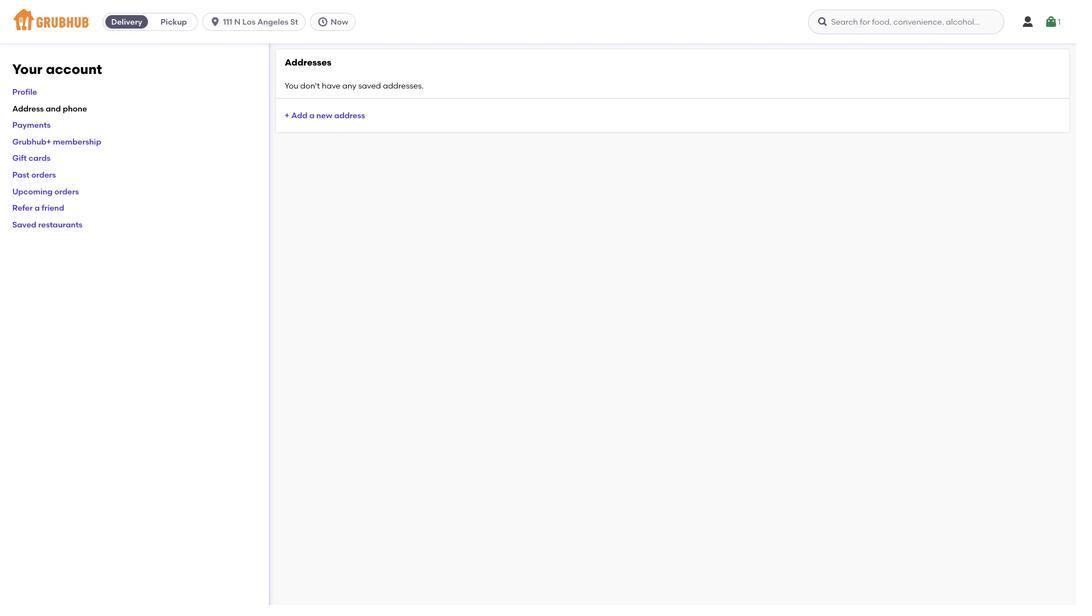 Task type: describe. For each thing, give the bounding box(es) containing it.
phone
[[63, 104, 87, 113]]

addresses
[[285, 57, 332, 68]]

saved restaurants link
[[12, 220, 83, 229]]

upcoming
[[12, 187, 53, 196]]

gift
[[12, 153, 27, 163]]

account
[[46, 61, 102, 77]]

don't
[[300, 81, 320, 90]]

address
[[12, 104, 44, 113]]

111 n los angeles st button
[[202, 13, 310, 31]]

1 button
[[1045, 12, 1061, 32]]

gift cards
[[12, 153, 51, 163]]

you don't have any saved addresses.
[[285, 81, 424, 90]]

svg image for 1
[[1045, 15, 1058, 29]]

grubhub+ membership link
[[12, 137, 101, 146]]

now button
[[310, 13, 360, 31]]

1
[[1058, 17, 1061, 27]]

cards
[[29, 153, 51, 163]]

los
[[243, 17, 256, 27]]

payments link
[[12, 120, 51, 130]]

orders for past orders
[[31, 170, 56, 180]]

past orders
[[12, 170, 56, 180]]

delivery button
[[103, 13, 150, 31]]

friend
[[42, 203, 64, 213]]

refer
[[12, 203, 33, 213]]

1 horizontal spatial svg image
[[818, 16, 829, 27]]

saved
[[358, 81, 381, 90]]

111
[[223, 17, 232, 27]]

angeles
[[258, 17, 289, 27]]

+
[[285, 111, 290, 120]]

grubhub+
[[12, 137, 51, 146]]

address and phone link
[[12, 104, 87, 113]]

profile
[[12, 87, 37, 97]]

orders for upcoming orders
[[54, 187, 79, 196]]

svg image inside now button
[[317, 16, 329, 27]]

main navigation navigation
[[0, 0, 1077, 44]]

now
[[331, 17, 348, 27]]

svg image for 111 n los angeles st
[[210, 16, 221, 27]]

Search for food, convenience, alcohol... search field
[[809, 10, 1005, 34]]

111 n los angeles st
[[223, 17, 298, 27]]



Task type: vqa. For each thing, say whether or not it's contained in the screenshot.
SAVED RESTAURANTS
yes



Task type: locate. For each thing, give the bounding box(es) containing it.
membership
[[53, 137, 101, 146]]

addresses.
[[383, 81, 424, 90]]

your
[[12, 61, 43, 77]]

orders up friend
[[54, 187, 79, 196]]

have
[[322, 81, 341, 90]]

pickup
[[161, 17, 187, 27]]

saved
[[12, 220, 36, 229]]

0 horizontal spatial svg image
[[317, 16, 329, 27]]

+ add a new address
[[285, 111, 365, 120]]

0 vertical spatial a
[[310, 111, 315, 120]]

0 horizontal spatial svg image
[[210, 16, 221, 27]]

0 horizontal spatial a
[[35, 203, 40, 213]]

svg image inside 1 button
[[1045, 15, 1058, 29]]

past orders link
[[12, 170, 56, 180]]

you
[[285, 81, 299, 90]]

a left 'new'
[[310, 111, 315, 120]]

svg image
[[1022, 15, 1035, 29], [317, 16, 329, 27]]

refer a friend
[[12, 203, 64, 213]]

1 horizontal spatial a
[[310, 111, 315, 120]]

upcoming orders
[[12, 187, 79, 196]]

1 vertical spatial orders
[[54, 187, 79, 196]]

add
[[291, 111, 308, 120]]

and
[[46, 104, 61, 113]]

0 vertical spatial orders
[[31, 170, 56, 180]]

2 horizontal spatial svg image
[[1045, 15, 1058, 29]]

new
[[317, 111, 332, 120]]

orders up "upcoming orders"
[[31, 170, 56, 180]]

past
[[12, 170, 29, 180]]

+ add a new address button
[[285, 105, 365, 126]]

1 vertical spatial a
[[35, 203, 40, 213]]

payments
[[12, 120, 51, 130]]

svg image left now
[[317, 16, 329, 27]]

profile link
[[12, 87, 37, 97]]

1 horizontal spatial svg image
[[1022, 15, 1035, 29]]

your account
[[12, 61, 102, 77]]

gift cards link
[[12, 153, 51, 163]]

pickup button
[[150, 13, 197, 31]]

a
[[310, 111, 315, 120], [35, 203, 40, 213]]

grubhub+ membership
[[12, 137, 101, 146]]

a right the refer
[[35, 203, 40, 213]]

address and phone
[[12, 104, 87, 113]]

svg image left 1 button
[[1022, 15, 1035, 29]]

orders
[[31, 170, 56, 180], [54, 187, 79, 196]]

delivery
[[111, 17, 142, 27]]

refer a friend link
[[12, 203, 64, 213]]

n
[[234, 17, 241, 27]]

st
[[291, 17, 298, 27]]

saved restaurants
[[12, 220, 83, 229]]

address
[[334, 111, 365, 120]]

restaurants
[[38, 220, 83, 229]]

any
[[343, 81, 357, 90]]

svg image
[[1045, 15, 1058, 29], [210, 16, 221, 27], [818, 16, 829, 27]]

svg image inside the 111 n los angeles st button
[[210, 16, 221, 27]]

upcoming orders link
[[12, 187, 79, 196]]

a inside button
[[310, 111, 315, 120]]



